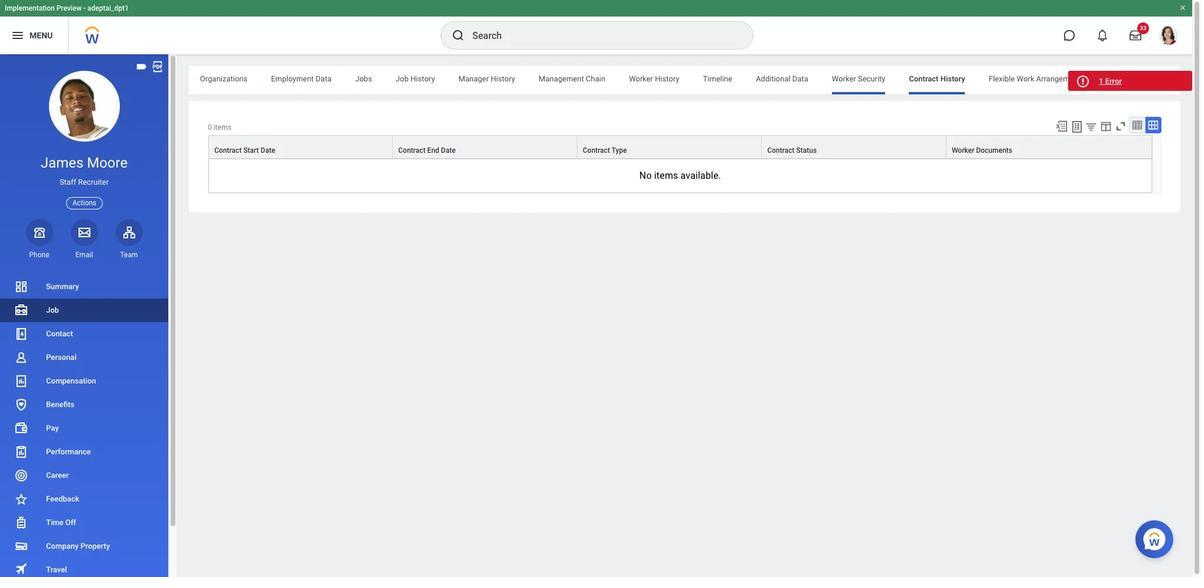 Task type: describe. For each thing, give the bounding box(es) containing it.
worker documents
[[952, 147, 1013, 155]]

benefits image
[[14, 398, 28, 412]]

fullscreen image
[[1114, 120, 1127, 133]]

compensation link
[[0, 370, 168, 393]]

employment data
[[271, 74, 332, 83]]

pay
[[46, 424, 59, 433]]

performance
[[46, 448, 91, 456]]

recruiter
[[78, 178, 109, 187]]

email james moore element
[[71, 250, 98, 260]]

33 button
[[1123, 22, 1149, 48]]

contract end date button
[[393, 136, 577, 158]]

team
[[120, 251, 138, 259]]

1 error
[[1099, 77, 1122, 86]]

jobs
[[355, 74, 372, 83]]

work
[[1017, 74, 1034, 83]]

profile logan mcneil image
[[1159, 26, 1178, 47]]

company property
[[46, 542, 110, 551]]

compensation image
[[14, 374, 28, 389]]

view printable version (pdf) image
[[151, 60, 164, 73]]

implementation preview -   adeptai_dpt1
[[5, 4, 129, 12]]

feedback link
[[0, 488, 168, 511]]

job for job
[[46, 306, 59, 315]]

history for manager history
[[491, 74, 515, 83]]

error
[[1105, 77, 1122, 86]]

security
[[858, 74, 886, 83]]

date for contract end date
[[441, 147, 456, 155]]

time off
[[46, 519, 76, 527]]

select to filter grid data image
[[1085, 120, 1098, 133]]

worker for worker documents
[[952, 147, 975, 155]]

history for job history
[[411, 74, 435, 83]]

staff
[[60, 178, 76, 187]]

contract type
[[583, 147, 627, 155]]

more
[[1111, 74, 1129, 83]]

documents
[[976, 147, 1013, 155]]

contract status
[[767, 147, 817, 155]]

navigation pane region
[[0, 54, 177, 578]]

contact image
[[14, 327, 28, 341]]

no items available.
[[639, 170, 721, 181]]

job link
[[0, 299, 168, 322]]

summary
[[46, 282, 79, 291]]

compensation
[[46, 377, 96, 386]]

performance link
[[0, 441, 168, 464]]

contact link
[[0, 322, 168, 346]]

manager history
[[459, 74, 515, 83]]

contract end date
[[398, 147, 456, 155]]

pay link
[[0, 417, 168, 441]]

export to worksheets image
[[1070, 120, 1084, 134]]

contract for contract status
[[767, 147, 795, 155]]

contract type button
[[578, 136, 762, 158]]

email
[[75, 251, 93, 259]]

notifications large image
[[1097, 30, 1108, 41]]

exclamation image
[[1078, 77, 1087, 86]]

items for 0
[[214, 123, 231, 132]]

history for worker history
[[655, 74, 679, 83]]

career
[[46, 471, 69, 480]]

end
[[427, 147, 439, 155]]

flexible
[[989, 74, 1015, 83]]

date for contract start date
[[261, 147, 275, 155]]

additional
[[756, 74, 791, 83]]

contract history
[[909, 74, 965, 83]]

james moore
[[41, 155, 128, 171]]

worker for worker history
[[629, 74, 653, 83]]

time off image
[[14, 516, 28, 530]]

table image
[[1132, 119, 1143, 131]]

employment
[[271, 74, 314, 83]]

status
[[796, 147, 817, 155]]

1
[[1099, 77, 1103, 86]]

1 error button
[[1068, 71, 1192, 91]]

organizations
[[200, 74, 247, 83]]

company property link
[[0, 535, 168, 559]]

summary image
[[14, 280, 28, 294]]

chain
[[586, 74, 605, 83]]

click to view/edit grid preferences image
[[1100, 120, 1113, 133]]

row containing contract start date
[[208, 135, 1152, 159]]

phone button
[[26, 219, 53, 260]]

time off link
[[0, 511, 168, 535]]

contract for contract history
[[909, 74, 939, 83]]

benefits
[[46, 400, 74, 409]]

time
[[46, 519, 63, 527]]

travel
[[46, 566, 67, 575]]

no
[[639, 170, 652, 181]]

-
[[83, 4, 86, 12]]

start
[[243, 147, 259, 155]]

personal link
[[0, 346, 168, 370]]

export to excel image
[[1055, 120, 1068, 133]]

contact
[[46, 330, 73, 338]]

benefits link
[[0, 393, 168, 417]]

contract status button
[[762, 136, 946, 158]]

close environment banner image
[[1179, 4, 1186, 11]]



Task type: vqa. For each thing, say whether or not it's contained in the screenshot.
"Cell"
no



Task type: locate. For each thing, give the bounding box(es) containing it.
date right end
[[441, 147, 456, 155]]

contract start date
[[214, 147, 275, 155]]

items
[[214, 123, 231, 132], [654, 170, 678, 181]]

inbox large image
[[1130, 30, 1142, 41]]

0 horizontal spatial worker
[[629, 74, 653, 83]]

contract right security
[[909, 74, 939, 83]]

phone james moore element
[[26, 250, 53, 260]]

career image
[[14, 469, 28, 483]]

0 vertical spatial items
[[214, 123, 231, 132]]

timeline
[[703, 74, 732, 83]]

adeptai_dpt1
[[87, 4, 129, 12]]

view team image
[[122, 225, 136, 240]]

company property image
[[14, 540, 28, 554]]

actions button
[[66, 197, 103, 210]]

job history
[[396, 74, 435, 83]]

1 horizontal spatial job
[[396, 74, 409, 83]]

career link
[[0, 464, 168, 488]]

arrangements
[[1036, 74, 1085, 83]]

contract for contract end date
[[398, 147, 426, 155]]

flexible work arrangements
[[989, 74, 1085, 83]]

tag image
[[135, 60, 148, 73]]

1 date from the left
[[261, 147, 275, 155]]

1 history from the left
[[411, 74, 435, 83]]

contract left status
[[767, 147, 795, 155]]

expand table image
[[1147, 119, 1159, 131]]

off
[[65, 519, 76, 527]]

phone image
[[31, 225, 48, 240]]

1 horizontal spatial data
[[792, 74, 808, 83]]

job inside navigation pane region
[[46, 306, 59, 315]]

tab list
[[126, 66, 1118, 94]]

additional data
[[756, 74, 808, 83]]

date inside popup button
[[441, 147, 456, 155]]

travel image
[[14, 563, 28, 577]]

items for no
[[654, 170, 678, 181]]

feedback
[[46, 495, 79, 504]]

contract inside popup button
[[398, 147, 426, 155]]

worker documents button
[[947, 136, 1152, 158]]

contract left start
[[214, 147, 242, 155]]

job
[[396, 74, 409, 83], [46, 306, 59, 315]]

history
[[411, 74, 435, 83], [491, 74, 515, 83], [655, 74, 679, 83], [941, 74, 965, 83]]

worker left documents
[[952, 147, 975, 155]]

personal image
[[14, 351, 28, 365]]

search image
[[451, 28, 465, 43]]

worker history
[[629, 74, 679, 83]]

phone
[[29, 251, 49, 259]]

worker
[[629, 74, 653, 83], [832, 74, 856, 83], [952, 147, 975, 155]]

0 horizontal spatial date
[[261, 147, 275, 155]]

items right no
[[654, 170, 678, 181]]

data for employment data
[[316, 74, 332, 83]]

worker security
[[832, 74, 886, 83]]

33
[[1140, 25, 1147, 31]]

contract for contract start date
[[214, 147, 242, 155]]

2 date from the left
[[441, 147, 456, 155]]

history left flexible at the right of the page
[[941, 74, 965, 83]]

travel link
[[0, 559, 168, 578]]

worker left security
[[832, 74, 856, 83]]

mail image
[[77, 225, 91, 240]]

data right additional
[[792, 74, 808, 83]]

company
[[46, 542, 79, 551]]

preview
[[57, 4, 82, 12]]

email button
[[71, 219, 98, 260]]

0 horizontal spatial job
[[46, 306, 59, 315]]

1 horizontal spatial worker
[[832, 74, 856, 83]]

4 history from the left
[[941, 74, 965, 83]]

menu
[[30, 30, 53, 40]]

history left manager
[[411, 74, 435, 83]]

actions
[[72, 199, 96, 207]]

job up contact
[[46, 306, 59, 315]]

available.
[[681, 170, 721, 181]]

tab list containing organizations
[[126, 66, 1118, 94]]

type
[[612, 147, 627, 155]]

0 horizontal spatial items
[[214, 123, 231, 132]]

job image
[[14, 304, 28, 318]]

data
[[316, 74, 332, 83], [792, 74, 808, 83]]

2 horizontal spatial worker
[[952, 147, 975, 155]]

personal
[[46, 353, 76, 362]]

worker inside popup button
[[952, 147, 975, 155]]

list inside navigation pane region
[[0, 275, 168, 578]]

1 horizontal spatial date
[[441, 147, 456, 155]]

management chain
[[539, 74, 605, 83]]

0
[[208, 123, 212, 132]]

team link
[[115, 219, 143, 260]]

job right jobs
[[396, 74, 409, 83]]

team james moore element
[[115, 250, 143, 260]]

worker right chain
[[629, 74, 653, 83]]

Search Workday  search field
[[472, 22, 729, 48]]

history left timeline
[[655, 74, 679, 83]]

contract
[[909, 74, 939, 83], [214, 147, 242, 155], [398, 147, 426, 155], [583, 147, 610, 155], [767, 147, 795, 155]]

contract left type
[[583, 147, 610, 155]]

data for additional data
[[792, 74, 808, 83]]

list
[[0, 275, 168, 578]]

history for contract history
[[941, 74, 965, 83]]

1 vertical spatial job
[[46, 306, 59, 315]]

moore
[[87, 155, 128, 171]]

summary link
[[0, 275, 168, 299]]

history right manager
[[491, 74, 515, 83]]

2 data from the left
[[792, 74, 808, 83]]

1 horizontal spatial items
[[654, 170, 678, 181]]

worker for worker security
[[832, 74, 856, 83]]

menu button
[[0, 17, 68, 54]]

implementation
[[5, 4, 55, 12]]

row
[[208, 135, 1152, 159]]

job for job history
[[396, 74, 409, 83]]

list containing summary
[[0, 275, 168, 578]]

toolbar
[[1050, 117, 1162, 135]]

date inside popup button
[[261, 147, 275, 155]]

property
[[81, 542, 110, 551]]

performance image
[[14, 445, 28, 459]]

3 history from the left
[[655, 74, 679, 83]]

2 history from the left
[[491, 74, 515, 83]]

0 items
[[208, 123, 231, 132]]

date right start
[[261, 147, 275, 155]]

pay image
[[14, 422, 28, 436]]

data right employment
[[316, 74, 332, 83]]

feedback image
[[14, 493, 28, 507]]

justify image
[[11, 28, 25, 43]]

1 vertical spatial items
[[654, 170, 678, 181]]

manager
[[459, 74, 489, 83]]

james
[[41, 155, 83, 171]]

staff recruiter
[[60, 178, 109, 187]]

menu banner
[[0, 0, 1192, 54]]

items right 0
[[214, 123, 231, 132]]

0 horizontal spatial data
[[316, 74, 332, 83]]

contract start date button
[[209, 136, 392, 158]]

contract for contract type
[[583, 147, 610, 155]]

0 vertical spatial job
[[396, 74, 409, 83]]

contract left end
[[398, 147, 426, 155]]

management
[[539, 74, 584, 83]]

1 data from the left
[[316, 74, 332, 83]]



